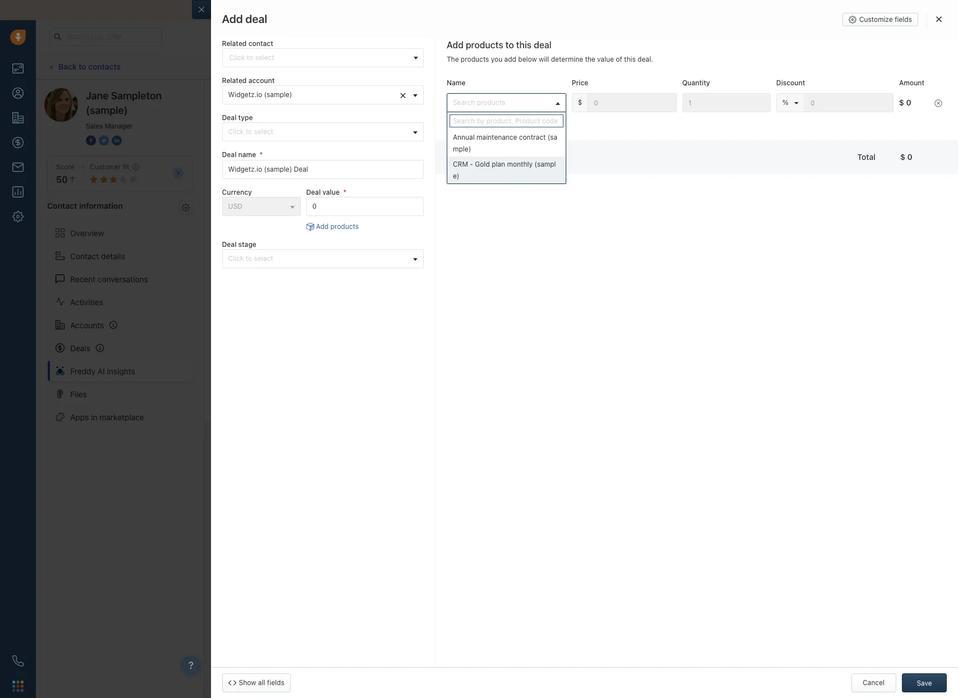 Task type: locate. For each thing, give the bounding box(es) containing it.
2 horizontal spatial -- number field
[[805, 93, 894, 112]]

1 vertical spatial deal
[[583, 78, 596, 86]]

0 vertical spatial click to select
[[228, 128, 273, 136]]

1 horizontal spatial deal
[[583, 78, 596, 86]]

1 (0) from the left
[[354, 122, 364, 131]]

0 vertical spatial fields
[[895, 15, 912, 24]]

0 horizontal spatial fields
[[267, 679, 284, 687]]

1 horizontal spatial in
[[696, 33, 701, 40]]

updates available. click to refresh. link
[[431, 56, 563, 77]]

0 horizontal spatial insights
[[107, 366, 135, 376]]

* up enter value number field
[[343, 188, 347, 196]]

2 (0) from the left
[[446, 122, 456, 131]]

usd button
[[222, 197, 301, 216]]

add for add products to this deal the products you add below will determine the value of this deal.
[[447, 40, 464, 50]]

all
[[861, 16, 869, 25], [258, 679, 265, 687]]

contact down 50
[[47, 201, 77, 211]]

call up add deal button on the top
[[564, 62, 576, 70]]

select right scoring
[[254, 128, 273, 136]]

linkedin circled image
[[112, 135, 122, 147]]

0 vertical spatial (sample)
[[317, 13, 358, 25]]

1 vertical spatial value
[[323, 188, 340, 196]]

1 vertical spatial fields
[[267, 679, 284, 687]]

deal up 'will'
[[534, 40, 552, 50]]

(0) up the annual
[[446, 122, 456, 131]]

duplicates
[[319, 122, 353, 131]]

0 horizontal spatial all
[[258, 679, 265, 687]]

freddy down related account
[[216, 90, 248, 102]]

1 vertical spatial contact
[[70, 251, 99, 261]]

select down stage
[[254, 254, 273, 263]]

close image
[[936, 16, 942, 22]]

add down determine
[[568, 78, 581, 86]]

name
[[447, 79, 466, 87]]

Click to select search field
[[222, 48, 424, 67]]

Search by product, Product code, SKU number search field
[[450, 115, 564, 128]]

maintenance
[[477, 133, 517, 142]]

1 vertical spatial call
[[281, 78, 293, 86]]

1 vertical spatial freddy ai insights
[[70, 366, 135, 376]]

widgetz.io (sample) up glendale, arizona, usa in the left top of the page
[[265, 13, 358, 25]]

deal up key
[[222, 114, 237, 122]]

1 horizontal spatial freddy ai insights
[[216, 90, 299, 102]]

freddy down deals
[[70, 366, 95, 376]]

1 horizontal spatial insights
[[262, 90, 299, 102]]

* right name
[[260, 151, 263, 159]]

fields inside button
[[895, 15, 912, 24]]

score
[[56, 163, 75, 171]]

0 horizontal spatial freddy
[[70, 366, 95, 376]]

click to select button
[[222, 123, 424, 142], [222, 249, 424, 268]]

arizona,
[[311, 49, 341, 58]]

0 horizontal spatial call
[[281, 78, 293, 86]]

explore plans link
[[740, 30, 796, 43]]

fields
[[895, 15, 912, 24], [267, 679, 284, 687]]

call
[[564, 62, 576, 70], [281, 78, 293, 86]]

deal name *
[[222, 151, 263, 159]]

add down the deal value *
[[316, 222, 329, 231]]

0 vertical spatial widgetz.io
[[265, 13, 314, 25]]

click to select button down the add products link
[[222, 249, 424, 268]]

customer
[[90, 163, 121, 171]]

0 horizontal spatial -- number field
[[588, 93, 677, 112]]

0 vertical spatial *
[[260, 151, 263, 159]]

usd
[[228, 202, 242, 210]]

possible duplicates (0)
[[290, 122, 364, 131]]

this right of
[[624, 55, 636, 63]]

2 horizontal spatial (sample)
[[317, 13, 358, 25]]

total
[[858, 152, 876, 162]]

jane
[[86, 90, 109, 102]]

call right account
[[281, 78, 293, 86]]

add up the
[[447, 40, 464, 50]]

annual maintenance contract (sa mple) option
[[447, 130, 566, 157]]

add deal button
[[551, 73, 602, 92]]

1 horizontal spatial ai
[[250, 90, 260, 102]]

plan
[[492, 160, 505, 169]]

mple)
[[453, 145, 471, 153]]

1 horizontal spatial possible
[[375, 122, 403, 131]]

fields right customize
[[895, 15, 912, 24]]

to right the back on the left top of the page
[[79, 62, 86, 71]]

1 horizontal spatial *
[[343, 188, 347, 196]]

0 down amount
[[906, 98, 912, 107]]

(sample) down account
[[264, 91, 292, 99]]

below
[[518, 55, 537, 63]]

value down start typing... text field
[[323, 188, 340, 196]]

possible connections (0)
[[375, 122, 456, 131]]

possible left duplicates
[[290, 122, 317, 131]]

$
[[899, 98, 904, 107], [578, 98, 582, 107], [901, 152, 906, 162]]

0 vertical spatial 0
[[906, 98, 912, 107]]

widgetz.io link
[[394, 50, 427, 58]]

1 vertical spatial *
[[343, 188, 347, 196]]

details inside button
[[871, 16, 892, 25]]

back
[[58, 62, 77, 71]]

note
[[340, 78, 355, 86]]

0 vertical spatial deal
[[534, 40, 552, 50]]

days
[[711, 33, 725, 40]]

0 horizontal spatial call button
[[264, 73, 299, 92]]

1 vertical spatial ai
[[98, 366, 105, 376]]

all right show
[[258, 679, 265, 687]]

widgetz.io up 'glendale,'
[[265, 13, 314, 25]]

show all fields
[[239, 679, 284, 687]]

related account
[[222, 76, 275, 85]]

details
[[871, 16, 892, 25], [101, 251, 125, 261]]

add inside add products to this deal the products you add below will determine the value of this deal.
[[447, 40, 464, 50]]

recent conversations
[[70, 274, 148, 284]]

deals
[[70, 343, 90, 353]]

list box
[[447, 130, 566, 184]]

1 horizontal spatial call link
[[547, 57, 581, 76]]

0 vertical spatial in
[[696, 33, 701, 40]]

0 horizontal spatial in
[[91, 412, 97, 422]]

3 -- number field from the left
[[805, 93, 894, 112]]

this up below on the right
[[516, 40, 532, 50]]

related
[[222, 39, 247, 48], [222, 76, 247, 85]]

all inside button
[[861, 16, 869, 25]]

2 select from the top
[[254, 254, 273, 263]]

scoring
[[229, 122, 254, 131]]

apps in marketplace
[[70, 412, 144, 422]]

1 vertical spatial all
[[258, 679, 265, 687]]

widgetz.io down related account
[[228, 91, 262, 99]]

freddy ai insights down account
[[216, 90, 299, 102]]

deal left name
[[222, 151, 237, 159]]

(sample) down "jane"
[[86, 104, 128, 116]]

call inside widgetz.io (sample) dialog
[[281, 78, 293, 86]]

sms button
[[606, 57, 643, 76]]

contact
[[249, 39, 273, 48]]

freddy ai insights
[[216, 90, 299, 102], [70, 366, 135, 376]]

dialog containing add deal
[[211, 0, 958, 698]]

apps
[[70, 412, 89, 422]]

your
[[227, 5, 244, 15]]

call link
[[547, 57, 581, 76], [264, 73, 299, 92]]

0 horizontal spatial value
[[323, 188, 340, 196]]

1 related from the top
[[222, 39, 247, 48]]

(0) for possible duplicates (0)
[[354, 122, 364, 131]]

2 related from the top
[[222, 76, 247, 85]]

products for search products
[[477, 98, 505, 107]]

products inside dropdown button
[[477, 98, 505, 107]]

currency
[[222, 188, 252, 196]]

deal left stage
[[222, 240, 237, 249]]

related down add
[[222, 39, 247, 48]]

add for add
[[458, 119, 470, 127]]

(0) right duplicates
[[354, 122, 364, 131]]

task
[[384, 78, 398, 86]]

1 horizontal spatial fields
[[895, 15, 912, 24]]

click to select button up start typing... text field
[[222, 123, 424, 142]]

annual maintenance contract (sa mple)
[[453, 133, 558, 153]]

files
[[70, 389, 87, 399]]

add inside button
[[568, 78, 581, 86]]

1 select from the top
[[254, 128, 273, 136]]

sms
[[623, 62, 637, 70]]

widgetz.io (sample) dialog
[[192, 0, 958, 698]]

call button
[[547, 57, 581, 76], [264, 73, 299, 92]]

price
[[572, 79, 589, 87]]

in left 21
[[696, 33, 701, 40]]

all right see
[[861, 16, 869, 25]]

click to select down stage
[[228, 254, 273, 263]]

$ 0 right "total"
[[901, 152, 913, 162]]

click to select down type
[[228, 128, 273, 136]]

insights down account
[[262, 90, 299, 102]]

deal
[[534, 40, 552, 50], [583, 78, 596, 86]]

account
[[249, 76, 275, 85]]

insights up 'marketplace'
[[107, 366, 135, 376]]

0 vertical spatial related
[[222, 39, 247, 48]]

products up search by product, product code, sku number "search field"
[[477, 98, 505, 107]]

1 click to select button from the top
[[222, 123, 424, 142]]

crm - gold plan monthly (sampl e) option
[[447, 157, 566, 184]]

deal down start typing... text field
[[306, 188, 321, 196]]

1 vertical spatial related
[[222, 76, 247, 85]]

2 click to select from the top
[[228, 254, 273, 263]]

ai up apps in marketplace
[[98, 366, 105, 376]]

see all details
[[848, 16, 892, 25]]

select for deal type
[[254, 128, 273, 136]]

1 vertical spatial click to select
[[228, 254, 273, 263]]

search products button
[[447, 93, 566, 112]]

1 vertical spatial in
[[91, 412, 97, 422]]

0 vertical spatial all
[[861, 16, 869, 25]]

value inside add products to this deal the products you add below will determine the value of this deal.
[[597, 55, 614, 63]]

0 horizontal spatial ai
[[98, 366, 105, 376]]

fields inside "button"
[[267, 679, 284, 687]]

add up the annual
[[458, 119, 470, 127]]

%
[[783, 98, 789, 107]]

1 horizontal spatial value
[[597, 55, 614, 63]]

0 horizontal spatial (0)
[[354, 122, 364, 131]]

$ 0 down amount
[[899, 98, 912, 107]]

related left account
[[222, 76, 247, 85]]

click to select
[[228, 128, 273, 136], [228, 254, 273, 263]]

in right apps
[[91, 412, 97, 422]]

1 vertical spatial this
[[624, 55, 636, 63]]

click to select button for stage
[[222, 249, 424, 268]]

2 vertical spatial (sample)
[[86, 104, 128, 116]]

products for add products to this deal the products you add below will determine the value of this deal.
[[466, 40, 503, 50]]

contact information
[[47, 201, 123, 211]]

connect your mailbox link
[[194, 5, 277, 15]]

contacts
[[88, 62, 121, 71]]

all inside "button"
[[258, 679, 265, 687]]

21
[[703, 33, 710, 40]]

add products to this deal the products you add below will determine the value of this deal.
[[447, 40, 653, 63]]

widgetz.io (sample) down account
[[228, 91, 292, 99]]

select
[[254, 128, 273, 136], [254, 254, 273, 263]]

freddy ai insights down deals
[[70, 366, 135, 376]]

1 horizontal spatial widgetz.io
[[265, 13, 314, 25]]

in
[[696, 33, 701, 40], [91, 412, 97, 422]]

* for deal value *
[[343, 188, 347, 196]]

to up add
[[506, 40, 514, 50]]

products down enter value number field
[[331, 222, 359, 231]]

this
[[516, 40, 532, 50], [624, 55, 636, 63]]

0 vertical spatial call
[[564, 62, 576, 70]]

contact up recent
[[70, 251, 99, 261]]

1 possible from the left
[[290, 122, 317, 131]]

0 horizontal spatial widgetz.io
[[228, 91, 262, 99]]

0 vertical spatial value
[[597, 55, 614, 63]]

1 horizontal spatial details
[[871, 16, 892, 25]]

dialog
[[211, 0, 958, 698]]

0 vertical spatial details
[[871, 16, 892, 25]]

2 click to select button from the top
[[222, 249, 424, 268]]

1 -- number field from the left
[[588, 93, 677, 112]]

click for type
[[228, 128, 244, 136]]

deal inside add products to this deal the products you add below will determine the value of this deal.
[[534, 40, 552, 50]]

0 horizontal spatial *
[[260, 151, 263, 159]]

recent
[[70, 274, 96, 284]]

2 possible from the left
[[375, 122, 403, 131]]

0 vertical spatial this
[[516, 40, 532, 50]]

facebook circled image
[[86, 135, 96, 147]]

0 horizontal spatial freddy ai insights
[[70, 366, 135, 376]]

contact
[[47, 201, 77, 211], [70, 251, 99, 261]]

1 click to select from the top
[[228, 128, 273, 136]]

1 horizontal spatial (sample)
[[264, 91, 292, 99]]

1 horizontal spatial freddy
[[216, 90, 248, 102]]

0 vertical spatial contact
[[47, 201, 77, 211]]

possible connections (0) link
[[375, 113, 456, 141]]

0 right "total"
[[908, 152, 913, 162]]

1 vertical spatial click to select button
[[222, 249, 424, 268]]

contact for contact details
[[70, 251, 99, 261]]

what's new image
[[877, 33, 885, 41]]

search
[[453, 98, 475, 107]]

0 horizontal spatial deal
[[534, 40, 552, 50]]

connect your mailbox
[[194, 5, 274, 15]]

email button
[[501, 57, 541, 76]]

$ right "total"
[[901, 152, 906, 162]]

possible down ×
[[375, 122, 403, 131]]

0 vertical spatial select
[[254, 128, 273, 136]]

-- number field
[[588, 93, 677, 112], [682, 93, 771, 112], [805, 93, 894, 112]]

search products
[[453, 98, 505, 107]]

0 vertical spatial click to select button
[[222, 123, 424, 142]]

phone element
[[7, 650, 29, 673]]

(0) inside 'link'
[[446, 122, 456, 131]]

1 horizontal spatial all
[[861, 16, 869, 25]]

updates
[[447, 62, 474, 70]]

1 vertical spatial (sample)
[[264, 91, 292, 99]]

deal inside button
[[583, 78, 596, 86]]

ai down account
[[250, 90, 260, 102]]

0 horizontal spatial (sample)
[[86, 104, 128, 116]]

products up you
[[466, 40, 503, 50]]

0 horizontal spatial possible
[[290, 122, 317, 131]]

2 vertical spatial click
[[228, 254, 244, 263]]

0 horizontal spatial details
[[101, 251, 125, 261]]

possible for possible connections (0)
[[375, 122, 403, 131]]

fields right show
[[267, 679, 284, 687]]

(sample) up arizona,
[[317, 13, 358, 25]]

possible inside 'link'
[[375, 122, 403, 131]]

1 vertical spatial click
[[228, 128, 244, 136]]

1 horizontal spatial -- number field
[[682, 93, 771, 112]]

cancel button
[[851, 674, 896, 693]]

1 horizontal spatial (0)
[[446, 122, 456, 131]]

phone image
[[12, 656, 24, 667]]

possible duplicates (0) link
[[290, 113, 364, 141]]

value left of
[[597, 55, 614, 63]]

1 vertical spatial select
[[254, 254, 273, 263]]

deal down the
[[583, 78, 596, 86]]



Task type: vqa. For each thing, say whether or not it's contained in the screenshot.
All AND
no



Task type: describe. For each thing, give the bounding box(es) containing it.
connect
[[194, 5, 225, 15]]

marketplace
[[99, 412, 144, 422]]

click to select button for type
[[222, 123, 424, 142]]

annual
[[453, 133, 475, 142]]

1 vertical spatial freddy
[[70, 366, 95, 376]]

add for add products
[[316, 222, 329, 231]]

explore plans
[[746, 32, 790, 40]]

connections
[[404, 122, 444, 131]]

0 vertical spatial freddy
[[216, 90, 248, 102]]

you
[[491, 55, 503, 63]]

updates available. click to refresh.
[[447, 62, 558, 70]]

plans
[[772, 32, 790, 40]]

list box containing annual maintenance contract (sa mple)
[[447, 130, 566, 184]]

back to contacts link
[[47, 58, 121, 75]]

click to select for type
[[228, 128, 273, 136]]

back to contacts
[[58, 62, 121, 71]]

customer fit
[[90, 163, 129, 171]]

crm
[[453, 160, 468, 169]]

overview
[[70, 228, 104, 238]]

0 vertical spatial click
[[507, 62, 523, 70]]

customize fields button
[[843, 13, 919, 26]]

all for show
[[258, 679, 265, 687]]

0 vertical spatial $ 0
[[899, 98, 912, 107]]

Enter value number field
[[306, 197, 424, 216]]

deal for deal value *
[[306, 188, 321, 196]]

trial
[[667, 33, 678, 40]]

related for related contact
[[222, 39, 247, 48]]

(0) for possible connections (0)
[[446, 122, 456, 131]]

50
[[56, 175, 68, 185]]

key scoring factors
[[216, 122, 278, 131]]

0 vertical spatial freddy ai insights
[[216, 90, 299, 102]]

conversations
[[98, 274, 148, 284]]

1 vertical spatial insights
[[107, 366, 135, 376]]

1 vertical spatial 0
[[908, 152, 913, 162]]

add products
[[316, 222, 359, 231]]

products left you
[[461, 55, 489, 63]]

save button
[[902, 674, 947, 693]]

click to select for stage
[[228, 254, 273, 263]]

send email image
[[847, 32, 855, 41]]

1 vertical spatial $ 0
[[901, 152, 913, 162]]

1 vertical spatial widgetz.io
[[228, 91, 262, 99]]

contact details
[[70, 251, 125, 261]]

50 button
[[56, 175, 77, 185]]

deal for deal stage
[[222, 240, 237, 249]]

add for add deal
[[568, 78, 581, 86]]

accounts
[[70, 320, 104, 330]]

see all details button
[[831, 11, 898, 30]]

show
[[239, 679, 256, 687]]

deal for deal type
[[222, 114, 237, 122]]

name
[[238, 151, 256, 159]]

task button
[[367, 73, 405, 92]]

ends
[[680, 33, 694, 40]]

stage
[[238, 240, 256, 249]]

crm - gold plan monthly (sampl e)
[[453, 160, 556, 180]]

meeting button
[[410, 73, 459, 92]]

gold
[[475, 160, 490, 169]]

(sampl
[[535, 160, 556, 169]]

$ down price
[[578, 98, 582, 107]]

0 horizontal spatial call link
[[264, 73, 299, 92]]

0 vertical spatial insights
[[262, 90, 299, 102]]

to down stage
[[246, 254, 252, 263]]

fit
[[123, 163, 129, 171]]

your trial ends in 21 days
[[651, 33, 725, 40]]

click for stage
[[228, 254, 244, 263]]

key scoring factors link
[[216, 113, 278, 141]]

customize
[[860, 15, 893, 24]]

e)
[[453, 172, 459, 180]]

customize fields
[[860, 15, 912, 24]]

* for deal name *
[[260, 151, 263, 159]]

deal for deal name *
[[222, 151, 237, 159]]

select for deal stage
[[254, 254, 273, 263]]

activities
[[70, 297, 103, 307]]

mng settings image
[[182, 204, 190, 212]]

to left refresh.
[[525, 62, 531, 70]]

to inside add products to this deal the products you add below will determine the value of this deal.
[[506, 40, 514, 50]]

factors
[[255, 122, 278, 131]]

the
[[447, 55, 459, 63]]

twitter circled image
[[99, 135, 109, 147]]

available.
[[476, 62, 505, 70]]

possible for possible duplicates (0)
[[290, 122, 317, 131]]

contact for contact information
[[47, 201, 77, 211]]

1 horizontal spatial call button
[[547, 57, 581, 76]]

all for see
[[861, 16, 869, 25]]

amount
[[899, 79, 925, 87]]

mailbox
[[246, 5, 274, 15]]

0 vertical spatial widgetz.io (sample)
[[265, 13, 358, 25]]

Start typing... text field
[[222, 160, 424, 179]]

add deal
[[222, 12, 267, 25]]

related for related account
[[222, 76, 247, 85]]

2 -- number field from the left
[[682, 93, 771, 112]]

1 horizontal spatial call
[[564, 62, 576, 70]]

refresh.
[[533, 62, 558, 70]]

0 vertical spatial ai
[[250, 90, 260, 102]]

Search your CRM... text field
[[49, 27, 162, 46]]

see
[[848, 16, 860, 25]]

of
[[616, 55, 622, 63]]

deal type
[[222, 114, 253, 122]]

key
[[216, 122, 228, 131]]

add
[[222, 12, 243, 25]]

products for add products
[[331, 222, 359, 231]]

1 vertical spatial details
[[101, 251, 125, 261]]

×
[[400, 88, 406, 101]]

add products link
[[306, 222, 359, 231]]

to down type
[[246, 128, 252, 136]]

save
[[917, 679, 932, 688]]

the
[[585, 55, 596, 63]]

note button
[[323, 73, 362, 92]]

type
[[238, 114, 253, 122]]

information
[[79, 201, 123, 211]]

$ down amount
[[899, 98, 904, 107]]

determine
[[551, 55, 583, 63]]

widgetz.io inside dialog
[[265, 13, 314, 25]]

usa
[[343, 49, 359, 58]]

1 vertical spatial widgetz.io (sample)
[[228, 91, 292, 99]]

0 horizontal spatial this
[[516, 40, 532, 50]]

deal stage
[[222, 240, 256, 249]]

discount
[[777, 79, 805, 87]]

freshworks switcher image
[[12, 681, 24, 692]]

add
[[504, 55, 516, 63]]

(sample) inside jane sampleton (sample) sales manager
[[86, 104, 128, 116]]

1 horizontal spatial this
[[624, 55, 636, 63]]



